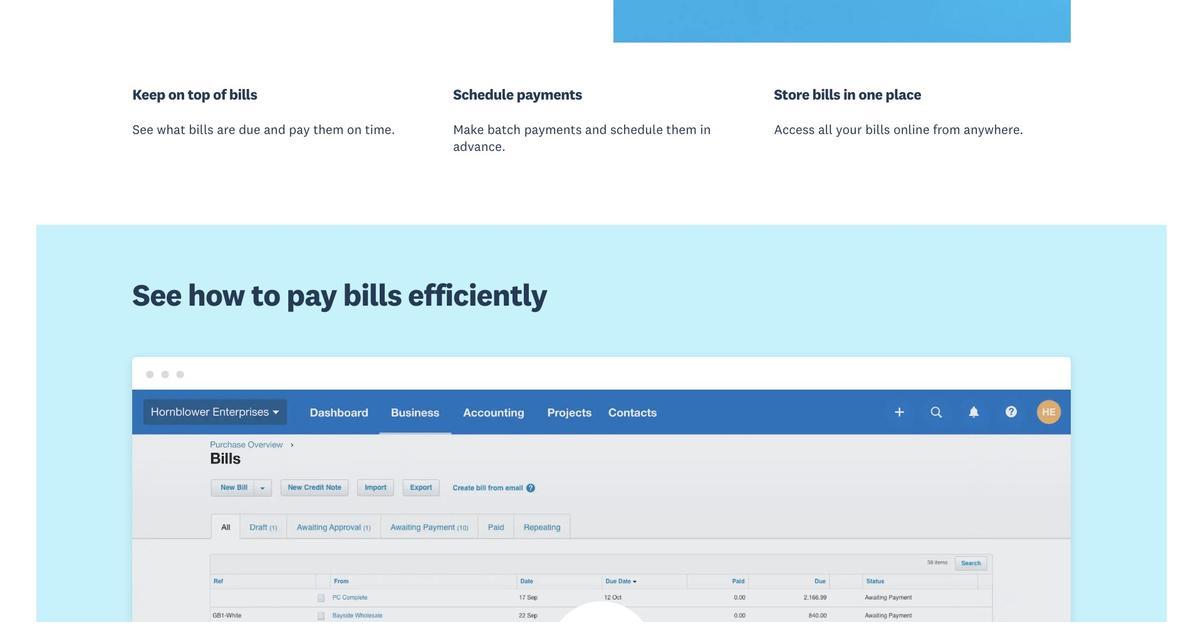 Task type: describe. For each thing, give the bounding box(es) containing it.
anywhere.
[[964, 121, 1024, 138]]

0 vertical spatial on
[[168, 85, 185, 103]]

access
[[774, 121, 815, 138]]

to
[[251, 276, 280, 314]]

schedule
[[453, 85, 514, 103]]

make batch payments and schedule them in advance.
[[453, 121, 711, 155]]

0 vertical spatial pay
[[289, 121, 310, 138]]

time.
[[365, 121, 395, 138]]

store bills in one place
[[774, 85, 922, 103]]

what
[[157, 121, 186, 138]]

make
[[453, 121, 484, 138]]

1 vertical spatial pay
[[287, 276, 337, 314]]

see for see how to pay bills efficiently
[[132, 276, 182, 314]]

are
[[217, 121, 235, 138]]

1 horizontal spatial in
[[844, 85, 856, 103]]

of
[[213, 85, 226, 103]]

due
[[239, 121, 261, 138]]

place
[[886, 85, 922, 103]]

payments inside make batch payments and schedule them in advance.
[[524, 121, 582, 138]]

online
[[894, 121, 930, 138]]

from
[[933, 121, 961, 138]]

access all your bills online from anywhere.
[[774, 121, 1024, 138]]



Task type: vqa. For each thing, say whether or not it's contained in the screenshot.
business inside the Small Business Bookkeeping For Beginners
no



Task type: locate. For each thing, give the bounding box(es) containing it.
them inside make batch payments and schedule them in advance.
[[667, 121, 697, 138]]

0 horizontal spatial on
[[168, 85, 185, 103]]

on left top
[[168, 85, 185, 103]]

1 vertical spatial on
[[347, 121, 362, 138]]

0 horizontal spatial in
[[700, 121, 711, 138]]

how
[[188, 276, 245, 314]]

1 vertical spatial payments
[[524, 121, 582, 138]]

efficiently
[[408, 276, 548, 314]]

0 vertical spatial in
[[844, 85, 856, 103]]

a small stack of unopened envelopes containing bills. image
[[614, 0, 1071, 42]]

1 vertical spatial see
[[132, 276, 182, 314]]

pay right to
[[287, 276, 337, 314]]

0 vertical spatial payments
[[517, 85, 582, 103]]

keep
[[132, 85, 165, 103]]

them right schedule
[[667, 121, 697, 138]]

payments up make batch payments and schedule them in advance.
[[517, 85, 582, 103]]

one
[[859, 85, 883, 103]]

and right due
[[264, 121, 286, 138]]

0 horizontal spatial them
[[313, 121, 344, 138]]

see how to pay bills efficiently
[[132, 276, 548, 314]]

see left what
[[132, 121, 154, 138]]

them left time.
[[313, 121, 344, 138]]

1 horizontal spatial on
[[347, 121, 362, 138]]

2 see from the top
[[132, 276, 182, 314]]

1 them from the left
[[313, 121, 344, 138]]

batch
[[488, 121, 521, 138]]

advance.
[[453, 138, 506, 155]]

0 vertical spatial see
[[132, 121, 154, 138]]

in inside make batch payments and schedule them in advance.
[[700, 121, 711, 138]]

1 see from the top
[[132, 121, 154, 138]]

2 them from the left
[[667, 121, 697, 138]]

bills
[[229, 85, 257, 103], [813, 85, 841, 103], [189, 121, 214, 138], [866, 121, 891, 138], [343, 276, 402, 314]]

1 horizontal spatial and
[[585, 121, 607, 138]]

schedule payments
[[453, 85, 582, 103]]

all
[[819, 121, 833, 138]]

keep on top of bills
[[132, 85, 257, 103]]

pay right due
[[289, 121, 310, 138]]

payments right batch
[[524, 121, 582, 138]]

1 vertical spatial in
[[700, 121, 711, 138]]

on left time.
[[347, 121, 362, 138]]

and inside make batch payments and schedule them in advance.
[[585, 121, 607, 138]]

payments
[[517, 85, 582, 103], [524, 121, 582, 138]]

store
[[774, 85, 810, 103]]

schedule
[[611, 121, 663, 138]]

on
[[168, 85, 185, 103], [347, 121, 362, 138]]

pay
[[289, 121, 310, 138], [287, 276, 337, 314]]

see what bills are due and pay them on time.
[[132, 121, 395, 138]]

see for see what bills are due and pay them on time.
[[132, 121, 154, 138]]

see left how
[[132, 276, 182, 314]]

see
[[132, 121, 154, 138], [132, 276, 182, 314]]

0 horizontal spatial and
[[264, 121, 286, 138]]

and
[[264, 121, 286, 138], [585, 121, 607, 138]]

and left schedule
[[585, 121, 607, 138]]

in
[[844, 85, 856, 103], [700, 121, 711, 138]]

2 and from the left
[[585, 121, 607, 138]]

1 and from the left
[[264, 121, 286, 138]]

them
[[313, 121, 344, 138], [667, 121, 697, 138]]

top
[[188, 85, 210, 103]]

your
[[836, 121, 862, 138]]

1 horizontal spatial them
[[667, 121, 697, 138]]



